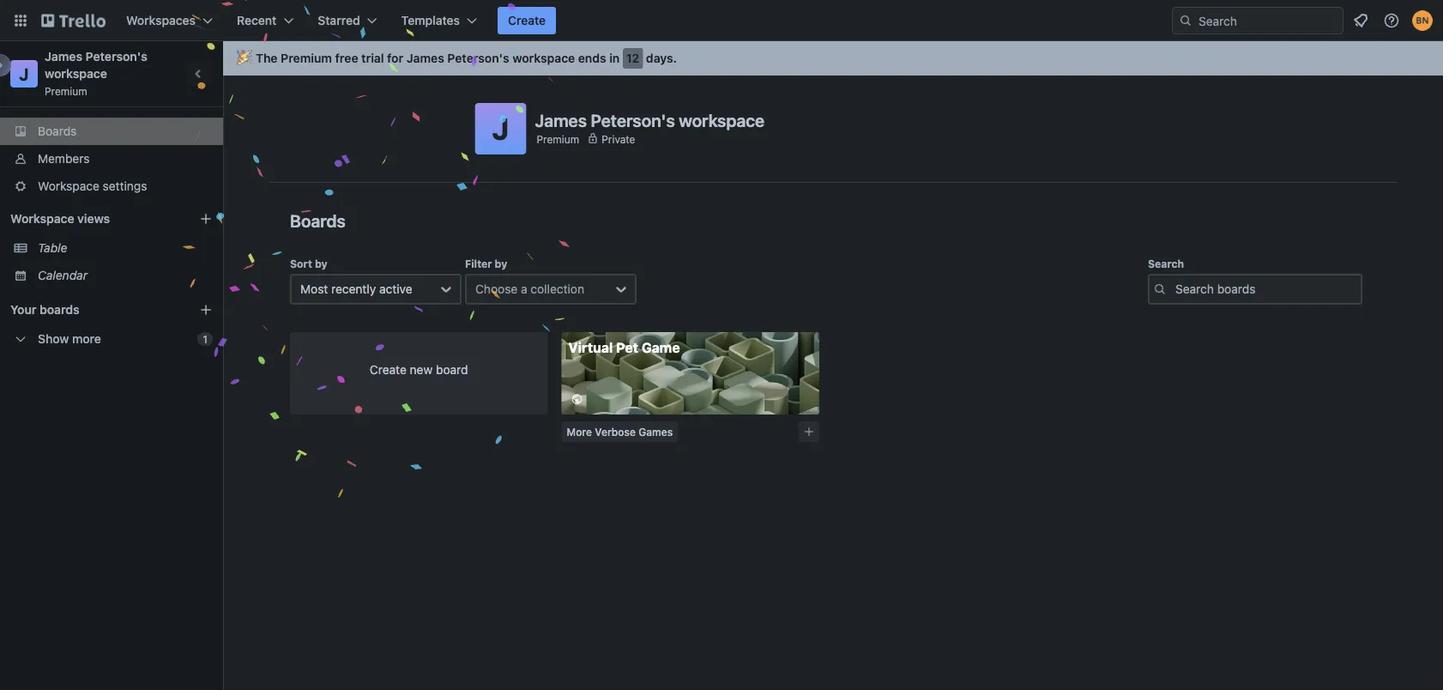 Task type: locate. For each thing, give the bounding box(es) containing it.
ends
[[578, 51, 606, 65]]

james peterson's workspace premium
[[45, 49, 151, 97], [535, 110, 765, 145]]

board
[[436, 363, 468, 377]]

j inside button
[[492, 111, 509, 146]]

1 horizontal spatial premium
[[281, 51, 332, 65]]

peterson's down back to home image
[[85, 49, 148, 64]]

j
[[19, 64, 29, 84], [492, 111, 509, 146]]

calendar
[[38, 268, 88, 282]]

boards up sort by
[[290, 210, 346, 230]]

create new board
[[370, 363, 468, 377]]

0 vertical spatial workspace
[[38, 179, 99, 193]]

workspace down members
[[38, 179, 99, 193]]

james peterson's workspace premium down the days.
[[535, 110, 765, 145]]

1 horizontal spatial james peterson's workspace premium
[[535, 110, 765, 145]]

1 by from the left
[[315, 257, 328, 269]]

0 vertical spatial j
[[19, 64, 29, 84]]

workspace up table
[[10, 212, 74, 226]]

0 horizontal spatial premium
[[45, 85, 87, 97]]

create for create new board
[[370, 363, 407, 377]]

1 vertical spatial workspace
[[10, 212, 74, 226]]

Search field
[[1193, 8, 1343, 33]]

0 horizontal spatial create
[[370, 363, 407, 377]]

boards link
[[0, 118, 223, 145]]

0 notifications image
[[1351, 10, 1371, 31]]

12
[[626, 51, 640, 65]]

ben nelson (bennelson96) image
[[1413, 10, 1433, 31]]

j link
[[10, 60, 38, 88]]

j left the james peterson's workspace link
[[19, 64, 29, 84]]

more verbose games
[[567, 426, 673, 438]]

confetti image
[[237, 51, 249, 65]]

by right filter
[[495, 257, 507, 269]]

create button
[[498, 7, 556, 34]]

premium
[[281, 51, 332, 65], [45, 85, 87, 97], [537, 133, 579, 145]]

j down 🎉 the premium free trial for james peterson's workspace ends in 12 days. at the top left of the page
[[492, 111, 509, 146]]

create left new
[[370, 363, 407, 377]]

james peterson's workspace premium down back to home image
[[45, 49, 151, 97]]

1 vertical spatial create
[[370, 363, 407, 377]]

0 vertical spatial premium
[[281, 51, 332, 65]]

starred button
[[307, 7, 388, 34]]

boards up members
[[38, 124, 77, 138]]

primary element
[[0, 0, 1444, 41]]

2 by from the left
[[495, 257, 507, 269]]

0 horizontal spatial j
[[19, 64, 29, 84]]

james right for
[[407, 51, 444, 65]]

peterson's up private
[[591, 110, 675, 130]]

open information menu image
[[1383, 12, 1401, 29]]

games
[[639, 426, 673, 438]]

add a new collection image
[[803, 426, 815, 438]]

1
[[203, 333, 208, 345]]

show more
[[38, 332, 101, 346]]

private
[[602, 133, 635, 145]]

2 horizontal spatial james
[[535, 110, 587, 130]]

peterson's inside banner
[[447, 51, 510, 65]]

j for j button
[[492, 111, 509, 146]]

create inside button
[[508, 13, 546, 27]]

create
[[508, 13, 546, 27], [370, 363, 407, 377]]

1 horizontal spatial by
[[495, 257, 507, 269]]

settings
[[103, 179, 147, 193]]

0 vertical spatial create
[[508, 13, 546, 27]]

banner
[[223, 41, 1444, 76]]

1 vertical spatial james peterson's workspace premium
[[535, 110, 765, 145]]

premium right 'the'
[[281, 51, 332, 65]]

filter by
[[465, 257, 507, 269]]

1 vertical spatial boards
[[290, 210, 346, 230]]

peterson's
[[85, 49, 148, 64], [447, 51, 510, 65], [591, 110, 675, 130]]

workspace
[[38, 179, 99, 193], [10, 212, 74, 226]]

boards
[[38, 124, 77, 138], [290, 210, 346, 230]]

peterson's down the templates "dropdown button" at left
[[447, 51, 510, 65]]

workspace views
[[10, 212, 110, 226]]

workspace settings
[[38, 179, 147, 193]]

trial
[[361, 51, 384, 65]]

1 vertical spatial workspace
[[45, 67, 107, 81]]

more
[[567, 426, 592, 438]]

james down back to home image
[[45, 49, 82, 64]]

1 vertical spatial j
[[492, 111, 509, 146]]

2 horizontal spatial peterson's
[[591, 110, 675, 130]]

pet
[[616, 339, 639, 356]]

2 vertical spatial premium
[[537, 133, 579, 145]]

1 horizontal spatial create
[[508, 13, 546, 27]]

by right sort
[[315, 257, 328, 269]]

j for the j link
[[19, 64, 29, 84]]

choose
[[475, 282, 518, 296]]

views
[[77, 212, 110, 226]]

sort by
[[290, 257, 328, 269]]

j button
[[475, 103, 527, 154]]

virtual
[[569, 339, 613, 356]]

back to home image
[[41, 7, 106, 34]]

premium right j button
[[537, 133, 579, 145]]

starred
[[318, 13, 360, 27]]

1 horizontal spatial james
[[407, 51, 444, 65]]

1 vertical spatial premium
[[45, 85, 87, 97]]

0 vertical spatial workspace
[[513, 51, 575, 65]]

0 horizontal spatial workspace
[[45, 67, 107, 81]]

filter
[[465, 257, 492, 269]]

active
[[379, 282, 412, 296]]

workspace
[[513, 51, 575, 65], [45, 67, 107, 81], [679, 110, 765, 130]]

1 horizontal spatial peterson's
[[447, 51, 510, 65]]

0 horizontal spatial by
[[315, 257, 328, 269]]

0 horizontal spatial james
[[45, 49, 82, 64]]

premium down the james peterson's workspace link
[[45, 85, 87, 97]]

james
[[45, 49, 82, 64], [407, 51, 444, 65], [535, 110, 587, 130]]

james right j button
[[535, 110, 587, 130]]

create up 🎉 the premium free trial for james peterson's workspace ends in 12 days. at the top left of the page
[[508, 13, 546, 27]]

1 horizontal spatial j
[[492, 111, 509, 146]]

templates button
[[391, 7, 487, 34]]

by
[[315, 257, 328, 269], [495, 257, 507, 269]]

1 horizontal spatial workspace
[[513, 51, 575, 65]]

0 vertical spatial boards
[[38, 124, 77, 138]]

in
[[610, 51, 620, 65]]

0 vertical spatial james peterson's workspace premium
[[45, 49, 151, 97]]

workspace inside banner
[[513, 51, 575, 65]]

2 vertical spatial workspace
[[679, 110, 765, 130]]



Task type: describe. For each thing, give the bounding box(es) containing it.
templates
[[401, 13, 460, 27]]

0 horizontal spatial james peterson's workspace premium
[[45, 49, 151, 97]]

members link
[[0, 145, 223, 173]]

workspace for workspace settings
[[38, 179, 99, 193]]

for
[[387, 51, 404, 65]]

workspace for workspace views
[[10, 212, 74, 226]]

your boards
[[10, 303, 80, 317]]

0 horizontal spatial peterson's
[[85, 49, 148, 64]]

verbose
[[595, 426, 636, 438]]

add board image
[[199, 303, 213, 317]]

1 horizontal spatial boards
[[290, 210, 346, 230]]

new
[[410, 363, 433, 377]]

table link
[[38, 239, 213, 257]]

most
[[300, 282, 328, 296]]

james peterson's workspace link
[[45, 49, 151, 81]]

the
[[256, 51, 278, 65]]

workspace settings link
[[0, 173, 223, 200]]

your boards with 1 items element
[[10, 300, 173, 320]]

recent button
[[227, 7, 304, 34]]

create a view image
[[199, 212, 213, 226]]

2 horizontal spatial premium
[[537, 133, 579, 145]]

recent
[[237, 13, 277, 27]]

sm image
[[569, 390, 586, 408]]

Search text field
[[1148, 274, 1363, 305]]

collection
[[531, 282, 584, 296]]

choose a collection
[[475, 282, 584, 296]]

more verbose games button
[[562, 421, 678, 442]]

most recently active
[[300, 282, 412, 296]]

calendar link
[[38, 267, 213, 284]]

boards
[[40, 303, 80, 317]]

workspaces
[[126, 13, 196, 27]]

your
[[10, 303, 36, 317]]

workspace navigation collapse icon image
[[187, 62, 211, 86]]

free
[[335, 51, 358, 65]]

show
[[38, 332, 69, 346]]

🎉
[[237, 51, 249, 65]]

virtual pet game
[[569, 339, 680, 356]]

virtual pet game link
[[562, 332, 820, 415]]

members
[[38, 151, 90, 166]]

a
[[521, 282, 527, 296]]

workspaces button
[[116, 7, 223, 34]]

days.
[[646, 51, 677, 65]]

search image
[[1179, 14, 1193, 27]]

by for most
[[315, 257, 328, 269]]

game
[[642, 339, 680, 356]]

sort
[[290, 257, 312, 269]]

2 horizontal spatial workspace
[[679, 110, 765, 130]]

table
[[38, 241, 67, 255]]

by for choose
[[495, 257, 507, 269]]

search
[[1148, 257, 1184, 269]]

more
[[72, 332, 101, 346]]

banner containing 🎉
[[223, 41, 1444, 76]]

🎉 the premium free trial for james peterson's workspace ends in 12 days.
[[237, 51, 677, 65]]

recently
[[331, 282, 376, 296]]

create for create
[[508, 13, 546, 27]]

0 horizontal spatial boards
[[38, 124, 77, 138]]



Task type: vqa. For each thing, say whether or not it's contained in the screenshot.
🎉 The Premium free trial for James Peterson's workspace ends in 12 days.
yes



